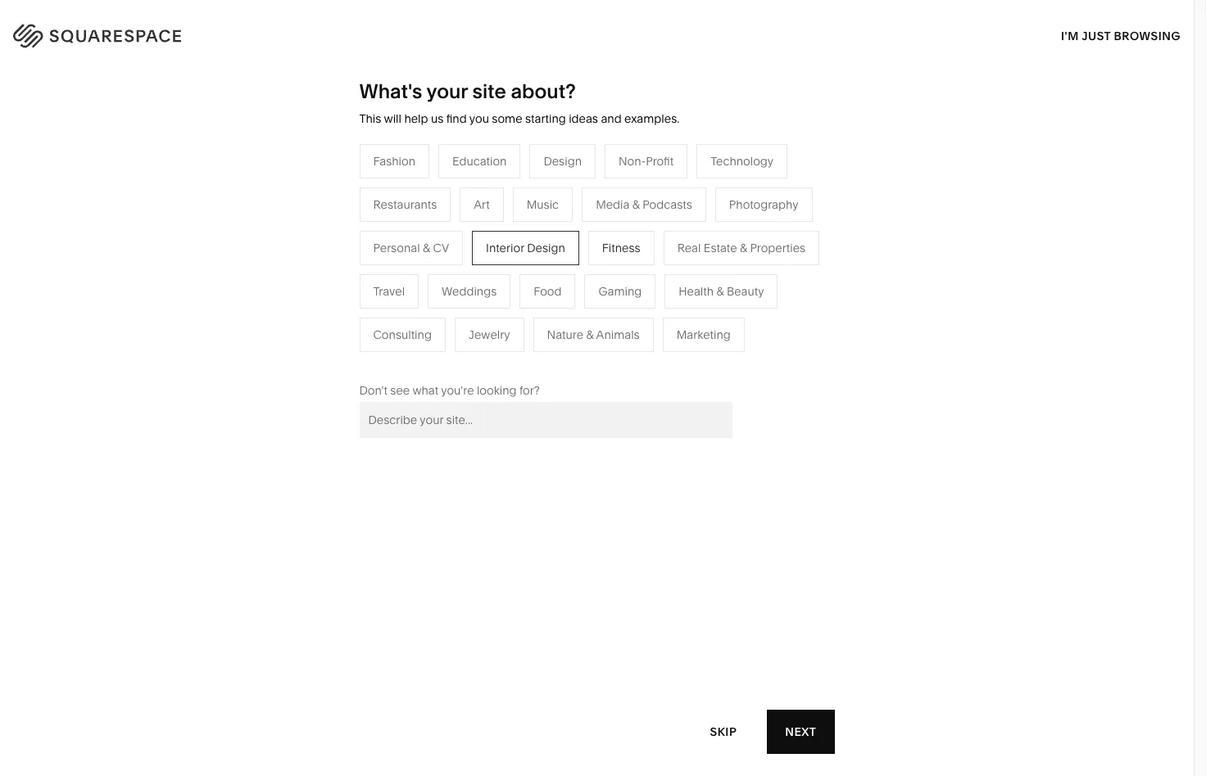 Task type: describe. For each thing, give the bounding box(es) containing it.
i'm just browsing link
[[1061, 13, 1181, 58]]

blog,
[[797, 112, 828, 129]]

business
[[437, 277, 486, 292]]

squarespace logo image
[[33, 20, 201, 45]]

estate inside real estate & properties option
[[704, 241, 737, 255]]

non-profit
[[619, 154, 674, 169]]

squarespace's
[[908, 112, 1000, 129]]

whether
[[739, 97, 792, 113]]

travel inside "option"
[[373, 284, 405, 299]]

examples.
[[624, 111, 680, 126]]

Gaming radio
[[585, 274, 656, 309]]

this
[[359, 111, 381, 126]]

personal
[[739, 112, 794, 129]]

local
[[405, 277, 435, 292]]

Don't see what you're looking for? field
[[359, 402, 732, 438]]

next button
[[767, 710, 835, 755]]

Travel radio
[[359, 274, 419, 309]]

non- inside radio
[[619, 154, 646, 169]]

profits
[[509, 301, 542, 316]]

health
[[679, 284, 714, 299]]

0 vertical spatial travel
[[578, 228, 610, 242]]

started.
[[968, 128, 1016, 144]]

& inside option
[[632, 197, 640, 212]]

i'm just browsing
[[1061, 28, 1181, 43]]

make
[[48, 88, 156, 139]]

travel link
[[578, 228, 626, 242]]

1 vertical spatial restaurants
[[578, 252, 642, 267]]

1 a from the left
[[856, 97, 863, 113]]

design inside radio
[[527, 241, 565, 255]]

animals inside option
[[596, 328, 640, 342]]

browsing
[[1114, 28, 1181, 43]]

any
[[166, 88, 235, 139]]

help
[[404, 111, 428, 126]]

find
[[446, 111, 467, 126]]

squarespace logo link
[[33, 20, 261, 45]]

properties inside option
[[750, 241, 806, 255]]

Jewelry radio
[[455, 318, 524, 352]]

yours
[[48, 130, 157, 181]]

0 vertical spatial animals
[[800, 252, 844, 267]]

services
[[474, 252, 520, 267]]

i'm
[[1061, 28, 1079, 43]]

store,
[[1038, 97, 1073, 113]]

us
[[431, 111, 444, 126]]

& left home
[[740, 241, 747, 255]]

entertainment
[[405, 351, 482, 365]]

degraw image
[[433, 560, 761, 777]]

need
[[821, 97, 853, 113]]

Nature & Animals radio
[[533, 318, 654, 352]]

what
[[412, 383, 438, 398]]

Art radio
[[460, 187, 504, 222]]

home & decor
[[751, 228, 831, 242]]

ideas
[[569, 111, 598, 126]]

consulting
[[373, 328, 432, 342]]

events link
[[578, 301, 631, 316]]

just
[[1082, 28, 1111, 43]]

entertainment link
[[405, 351, 498, 365]]

& down weddings link
[[641, 351, 648, 365]]

podcasts inside option
[[643, 197, 692, 212]]

food inside radio
[[534, 284, 562, 299]]

jewelry
[[469, 328, 510, 342]]

Music radio
[[513, 187, 573, 222]]

beauty
[[727, 284, 764, 299]]

1 vertical spatial podcasts
[[625, 277, 675, 292]]

templates
[[863, 128, 925, 144]]

health & beauty
[[679, 284, 764, 299]]

art
[[474, 197, 490, 212]]

local business
[[405, 277, 486, 292]]

interior
[[486, 241, 524, 255]]

you inside what's your site about? this will help us find you some starting ideas and examples.
[[469, 111, 489, 126]]

professional
[[405, 252, 471, 267]]

real estate & properties inside option
[[677, 241, 806, 255]]

cv
[[433, 241, 449, 255]]

to
[[928, 128, 941, 144]]

2 horizontal spatial you
[[831, 112, 854, 129]]

1 vertical spatial media
[[578, 277, 612, 292]]

Personal & CV radio
[[359, 231, 463, 265]]

what's
[[359, 79, 422, 103]]

technology
[[711, 154, 774, 169]]

weddings link
[[578, 326, 650, 341]]

Photography radio
[[715, 187, 812, 222]]

fitness link
[[751, 277, 806, 292]]

can
[[857, 112, 880, 129]]

music
[[527, 197, 559, 212]]

events
[[578, 301, 614, 316]]

Non-Profit radio
[[605, 144, 688, 178]]

responsive
[[739, 128, 808, 144]]

profit
[[646, 154, 674, 169]]

pazari element
[[817, 560, 1145, 777]]

you're
[[441, 383, 474, 398]]

site
[[472, 79, 506, 103]]

fashion inside 'fashion' radio
[[373, 154, 415, 169]]

1 vertical spatial real
[[578, 351, 602, 365]]

some
[[492, 111, 522, 126]]

1 vertical spatial fitness
[[751, 277, 790, 292]]

see
[[390, 383, 410, 398]]

1 vertical spatial properties
[[651, 351, 707, 365]]

Media & Podcasts radio
[[582, 187, 706, 222]]

ease.
[[259, 130, 363, 181]]

professional services link
[[405, 252, 537, 267]]

1 horizontal spatial weddings
[[578, 326, 633, 341]]

online
[[996, 97, 1035, 113]]

Health & Beauty radio
[[665, 274, 778, 309]]

an
[[978, 97, 993, 113]]

nature & animals link
[[751, 252, 860, 267]]



Task type: vqa. For each thing, say whether or not it's contained in the screenshot.
'Home'
yes



Task type: locate. For each thing, give the bounding box(es) containing it.
weddings down events link
[[578, 326, 633, 341]]

& right health
[[716, 284, 724, 299]]

media & podcasts
[[596, 197, 692, 212], [578, 277, 675, 292]]

0 vertical spatial fitness
[[602, 241, 640, 255]]

travel up restaurants "link"
[[578, 228, 610, 242]]

design inside radio
[[544, 154, 582, 169]]

website
[[811, 128, 860, 144]]

for?
[[519, 383, 540, 398]]

& right home
[[787, 228, 795, 242]]

design down the starting
[[544, 154, 582, 169]]

1 horizontal spatial fitness
[[751, 277, 790, 292]]

customizable
[[1003, 112, 1086, 129]]

food down community in the left of the page
[[405, 326, 434, 341]]

travel
[[578, 228, 610, 242], [373, 284, 405, 299]]

1 vertical spatial non-
[[481, 301, 509, 316]]

1 vertical spatial nature & animals
[[547, 328, 640, 342]]

fashion up the 'professional'
[[405, 228, 448, 242]]

Weddings radio
[[428, 274, 511, 309]]

nature inside option
[[547, 328, 583, 342]]

make any template yours with ease.
[[48, 88, 430, 181]]

don't see what you're looking for?
[[359, 383, 540, 398]]

Consulting radio
[[359, 318, 446, 352]]

fitness up media & podcasts link
[[602, 241, 640, 255]]

non- up media & podcasts option at the top of page
[[619, 154, 646, 169]]

& down events
[[586, 328, 594, 342]]

Fashion radio
[[359, 144, 429, 178]]

1 horizontal spatial nature
[[751, 252, 788, 267]]

& down restaurants "link"
[[615, 277, 622, 292]]

0 vertical spatial podcasts
[[643, 197, 692, 212]]

home
[[751, 228, 784, 242]]

1 horizontal spatial properties
[[750, 241, 806, 255]]

1 vertical spatial nature
[[547, 328, 583, 342]]

weddings up community & non-profits
[[442, 284, 497, 299]]

0 horizontal spatial food
[[405, 326, 434, 341]]

0 vertical spatial fashion
[[373, 154, 415, 169]]

media & podcasts link
[[578, 277, 691, 292]]

1 vertical spatial real estate & properties
[[578, 351, 707, 365]]

local business link
[[405, 277, 502, 292]]

1 horizontal spatial a
[[1092, 97, 1099, 113]]

0 horizontal spatial animals
[[596, 328, 640, 342]]

podcasts
[[643, 197, 692, 212], [625, 277, 675, 292]]

pazari image
[[817, 560, 1145, 777]]

starting
[[525, 111, 566, 126]]

next
[[785, 725, 817, 739]]

1 vertical spatial weddings
[[578, 326, 633, 341]]

nature
[[751, 252, 788, 267], [547, 328, 583, 342]]

will
[[384, 111, 401, 126]]

media up events
[[578, 277, 612, 292]]

1 horizontal spatial you
[[795, 97, 818, 113]]

0 vertical spatial restaurants
[[373, 197, 437, 212]]

1 horizontal spatial restaurants
[[578, 252, 642, 267]]

0 vertical spatial real
[[677, 241, 701, 255]]

0 vertical spatial media
[[596, 197, 630, 212]]

podcasts down restaurants "link"
[[625, 277, 675, 292]]

& down non-profit
[[632, 197, 640, 212]]

restaurants down travel link
[[578, 252, 642, 267]]

design right interior
[[527, 241, 565, 255]]

animals down decor
[[800, 252, 844, 267]]

you left need
[[795, 97, 818, 113]]

Restaurants radio
[[359, 187, 451, 222]]

Food radio
[[520, 274, 576, 309]]

gaming
[[599, 284, 642, 299]]

about?
[[511, 79, 576, 103]]

nature & animals down events
[[547, 328, 640, 342]]

1 horizontal spatial and
[[1089, 112, 1113, 129]]

1 horizontal spatial travel
[[578, 228, 610, 242]]

and inside what's your site about? this will help us find you some starting ideas and examples.
[[601, 111, 622, 126]]

food link
[[405, 326, 450, 341]]

0 horizontal spatial and
[[601, 111, 622, 126]]

travel left local
[[373, 284, 405, 299]]

a right or
[[1092, 97, 1099, 113]]

professional services
[[405, 252, 520, 267]]

0 vertical spatial nature
[[751, 252, 788, 267]]

nature & animals down home & decor link
[[751, 252, 844, 267]]

nature & animals
[[751, 252, 844, 267], [547, 328, 640, 342]]

& inside option
[[716, 284, 724, 299]]

what's your site about? this will help us find you some starting ideas and examples.
[[359, 79, 680, 126]]

whether you need a portfolio website, an online store, or a personal blog, you can use squarespace's customizable and responsive website templates to get started.
[[739, 97, 1113, 144]]

0 horizontal spatial you
[[469, 111, 489, 126]]

design
[[544, 154, 582, 169], [527, 241, 565, 255]]

0 horizontal spatial a
[[856, 97, 863, 113]]

1 vertical spatial food
[[405, 326, 434, 341]]

Real Estate & Properties radio
[[663, 231, 820, 265]]

nature down events
[[547, 328, 583, 342]]

looking
[[477, 383, 517, 398]]

0 horizontal spatial fitness
[[602, 241, 640, 255]]

2 a from the left
[[1092, 97, 1099, 113]]

template
[[245, 88, 421, 139]]

estate
[[704, 241, 737, 255], [605, 351, 638, 365]]

0 horizontal spatial nature & animals
[[547, 328, 640, 342]]

media & podcasts down restaurants "link"
[[578, 277, 675, 292]]

with
[[166, 130, 249, 181]]

real
[[677, 241, 701, 255], [578, 351, 602, 365]]

fashion
[[373, 154, 415, 169], [405, 228, 448, 242]]

and right or
[[1089, 112, 1113, 129]]

0 vertical spatial non-
[[619, 154, 646, 169]]

community & non-profits link
[[405, 301, 559, 316]]

interior design
[[486, 241, 565, 255]]

0 vertical spatial properties
[[750, 241, 806, 255]]

1 horizontal spatial food
[[534, 284, 562, 299]]

real up health
[[677, 241, 701, 255]]

Design radio
[[530, 144, 596, 178]]

community & non-profits
[[405, 301, 542, 316]]

estate down weddings link
[[605, 351, 638, 365]]

podcasts down profit
[[643, 197, 692, 212]]

0 horizontal spatial nature
[[547, 328, 583, 342]]

0 vertical spatial design
[[544, 154, 582, 169]]

marketing
[[677, 328, 731, 342]]

1 vertical spatial travel
[[373, 284, 405, 299]]

community
[[405, 301, 468, 316]]

degraw element
[[433, 560, 761, 777]]

personal
[[373, 241, 420, 255]]

you
[[795, 97, 818, 113], [469, 111, 489, 126], [831, 112, 854, 129]]

animals down events link
[[596, 328, 640, 342]]

& down home & decor
[[790, 252, 798, 267]]

get
[[944, 128, 965, 144]]

and inside whether you need a portfolio website, an online store, or a personal blog, you can use squarespace's customizable and responsive website templates to get started.
[[1089, 112, 1113, 129]]

0 vertical spatial media & podcasts
[[596, 197, 692, 212]]

you left can
[[831, 112, 854, 129]]

nature down home
[[751, 252, 788, 267]]

0 horizontal spatial properties
[[651, 351, 707, 365]]

personal & cv
[[373, 241, 449, 255]]

media & podcasts down non-profit
[[596, 197, 692, 212]]

& down the business
[[471, 301, 479, 316]]

1 horizontal spatial real
[[677, 241, 701, 255]]

a
[[856, 97, 863, 113], [1092, 97, 1099, 113]]

0 horizontal spatial real
[[578, 351, 602, 365]]

& left cv
[[423, 241, 430, 255]]

restaurants up fashion link
[[373, 197, 437, 212]]

1 horizontal spatial non-
[[619, 154, 646, 169]]

1 vertical spatial media & podcasts
[[578, 277, 675, 292]]

nature & animals inside option
[[547, 328, 640, 342]]

real inside real estate & properties option
[[677, 241, 701, 255]]

0 horizontal spatial non-
[[481, 301, 509, 316]]

1 vertical spatial animals
[[596, 328, 640, 342]]

don't
[[359, 383, 388, 398]]

you right find
[[469, 111, 489, 126]]

decor
[[797, 228, 831, 242]]

real estate & properties down weddings link
[[578, 351, 707, 365]]

non-
[[619, 154, 646, 169], [481, 301, 509, 316]]

skip button
[[692, 710, 755, 755]]

0 vertical spatial nature & animals
[[751, 252, 844, 267]]

0 horizontal spatial restaurants
[[373, 197, 437, 212]]

real estate & properties
[[677, 241, 806, 255], [578, 351, 707, 365]]

and right ideas
[[601, 111, 622, 126]]

home & decor link
[[751, 228, 847, 242]]

skip
[[710, 725, 737, 739]]

properties up the fitness link at the right top of page
[[750, 241, 806, 255]]

1 horizontal spatial nature & animals
[[751, 252, 844, 267]]

weddings inside radio
[[442, 284, 497, 299]]

estate up health & beauty
[[704, 241, 737, 255]]

use
[[883, 112, 905, 129]]

restaurants link
[[578, 252, 658, 267]]

real estate & properties up 'beauty' on the top right
[[677, 241, 806, 255]]

your
[[426, 79, 468, 103]]

1 vertical spatial design
[[527, 241, 565, 255]]

education
[[452, 154, 507, 169]]

fashion link
[[405, 228, 464, 242]]

0 horizontal spatial estate
[[605, 351, 638, 365]]

Interior Design radio
[[472, 231, 579, 265]]

1 vertical spatial estate
[[605, 351, 638, 365]]

non- up jewelry
[[481, 301, 509, 316]]

media
[[596, 197, 630, 212], [578, 277, 612, 292]]

1 horizontal spatial animals
[[800, 252, 844, 267]]

animals
[[800, 252, 844, 267], [596, 328, 640, 342]]

0 horizontal spatial travel
[[373, 284, 405, 299]]

0 vertical spatial weddings
[[442, 284, 497, 299]]

media up travel link
[[596, 197, 630, 212]]

properties down marketing
[[651, 351, 707, 365]]

Technology radio
[[697, 144, 787, 178]]

Education radio
[[438, 144, 521, 178]]

fitness inside fitness option
[[602, 241, 640, 255]]

0 horizontal spatial weddings
[[442, 284, 497, 299]]

media inside option
[[596, 197, 630, 212]]

media & podcasts inside option
[[596, 197, 692, 212]]

fashion down will
[[373, 154, 415, 169]]

0 vertical spatial food
[[534, 284, 562, 299]]

real down weddings link
[[578, 351, 602, 365]]

a right need
[[856, 97, 863, 113]]

0 vertical spatial real estate & properties
[[677, 241, 806, 255]]

real estate & properties link
[[578, 351, 723, 365]]

or
[[1076, 97, 1089, 113]]

Marketing radio
[[663, 318, 745, 352]]

1 vertical spatial fashion
[[405, 228, 448, 242]]

fitness down nature & animals "link"
[[751, 277, 790, 292]]

weddings
[[442, 284, 497, 299], [578, 326, 633, 341]]

restaurants inside option
[[373, 197, 437, 212]]

food up profits
[[534, 284, 562, 299]]

and
[[601, 111, 622, 126], [1089, 112, 1113, 129]]

website,
[[923, 97, 975, 113]]

Fitness radio
[[588, 231, 654, 265]]

photography
[[729, 197, 798, 212]]

0 vertical spatial estate
[[704, 241, 737, 255]]

1 horizontal spatial estate
[[704, 241, 737, 255]]



